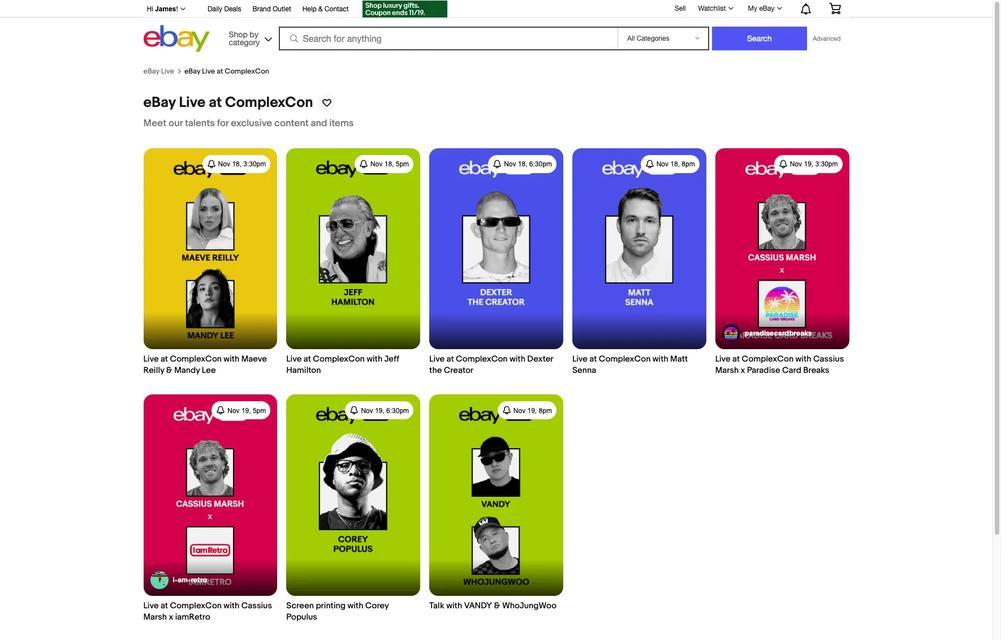 Task type: describe. For each thing, give the bounding box(es) containing it.
nov for live at complexcon with jeff hamilton
[[371, 160, 383, 168]]

populus
[[287, 612, 318, 623]]

nov 18, 8pm button
[[641, 155, 700, 173]]

talents
[[185, 118, 215, 129]]

nov 18, 6:30pm
[[504, 160, 552, 168]]

daily deals
[[208, 5, 241, 13]]

items
[[330, 118, 354, 129]]

complexcon for live at complexcon with cassius marsh x paradise card breaks
[[742, 354, 794, 365]]

at for live at complexcon with dexter the creator
[[447, 354, 454, 365]]

shop
[[229, 30, 248, 39]]

cassius for live at complexcon with cassius marsh x iamretro
[[242, 601, 272, 611]]

nov 19, 6:30pm
[[361, 407, 409, 415]]

x for paradise
[[741, 365, 746, 376]]

nov 19, 8pm button
[[498, 402, 557, 420]]

dexter
[[528, 354, 554, 365]]

live for live at complexcon with dexter the creator
[[430, 354, 445, 365]]

nov for live at complexcon with maeve reilly & mandy lee
[[218, 160, 230, 168]]

19, for live at complexcon with cassius marsh x iamretro
[[242, 407, 251, 415]]

nov 19, 3:30pm button
[[775, 155, 843, 173]]

nov 19, 5pm
[[228, 407, 266, 415]]

matt
[[671, 354, 688, 365]]

our
[[169, 118, 183, 129]]

paradisecardbreaks link
[[723, 325, 813, 343]]

live up 'our'
[[161, 67, 174, 76]]

live up talents
[[179, 94, 206, 111]]

shop by category banner
[[141, 0, 850, 66]]

nov 18, 3:30pm button
[[202, 155, 271, 173]]

hamilton
[[287, 365, 321, 376]]

marsh for live at complexcon with cassius marsh x paradise card breaks
[[716, 365, 739, 376]]

talk with vandy & whojungwoo link
[[430, 395, 564, 612]]

daily
[[208, 5, 223, 13]]

hi
[[147, 5, 153, 13]]

complexcon for live at complexcon with dexter the creator
[[456, 354, 508, 365]]

sell
[[675, 4, 686, 12]]

retro
[[191, 576, 207, 585]]

corey
[[366, 601, 389, 611]]

meet our talents for exclusive content and items
[[144, 118, 354, 129]]

ebay live
[[144, 67, 174, 76]]

3:30pm for maeve
[[244, 160, 266, 168]]

live at complexcon with jeff hamilton
[[287, 354, 399, 376]]

8pm for matt
[[682, 160, 696, 168]]

paradisecardbreaks
[[745, 329, 813, 338]]

i-am-retro link
[[150, 571, 207, 589]]

complexcon down category
[[225, 67, 269, 76]]

sell link
[[670, 4, 691, 12]]

contact
[[325, 5, 349, 13]]

breaks
[[804, 365, 830, 376]]

at for live at complexcon with cassius marsh x paradise card breaks
[[733, 354, 741, 365]]

with inside screen printing with corey populus
[[348, 601, 364, 611]]

paradisecardbreaks image
[[723, 325, 741, 343]]

my ebay link
[[742, 2, 788, 15]]

complexcon for live at complexcon with jeff hamilton
[[313, 354, 365, 365]]

ebay live link
[[144, 67, 174, 76]]

i-am-retro
[[173, 576, 207, 585]]

live for live at complexcon with cassius marsh x iamretro
[[144, 601, 159, 611]]

ebay inside account navigation
[[760, 5, 775, 12]]

printing
[[316, 601, 346, 611]]

help
[[303, 5, 317, 13]]

nov 19, 5pm button
[[212, 402, 271, 420]]

at for live at complexcon with cassius marsh x iamretro
[[161, 601, 168, 611]]

complexcon for live at complexcon with maeve reilly & mandy lee
[[170, 354, 222, 365]]

live at complexcon with maeve reilly & mandy lee link
[[144, 148, 278, 377]]

at for live at complexcon with maeve reilly & mandy lee
[[161, 354, 168, 365]]

brand outlet link
[[253, 3, 291, 16]]

18, for matt
[[671, 160, 680, 168]]

card
[[783, 365, 802, 376]]

live for live at complexcon with jeff hamilton
[[287, 354, 302, 365]]

3:30pm for cassius
[[816, 160, 839, 168]]

with for live at complexcon with jeff hamilton
[[367, 354, 383, 365]]

live at complexcon with jeff hamilton link
[[287, 148, 421, 377]]

with for live at complexcon with cassius marsh x paradise card breaks
[[796, 354, 812, 365]]

nov 18, 6:30pm button
[[489, 155, 557, 173]]

meet
[[144, 118, 167, 129]]

i-
[[173, 576, 178, 585]]

18, for dexter
[[518, 160, 528, 168]]

6:30pm for live at complexcon with dexter the creator
[[530, 160, 552, 168]]

senna
[[573, 365, 597, 376]]

i am retro image
[[150, 571, 168, 589]]

advanced link
[[808, 27, 847, 50]]

!
[[176, 5, 178, 13]]

complexcon for live at complexcon with cassius marsh x iamretro
[[170, 601, 222, 611]]

hi james !
[[147, 5, 178, 13]]

6:30pm for screen printing with corey populus
[[387, 407, 409, 415]]

outlet
[[273, 5, 291, 13]]

x for iamretro
[[169, 612, 173, 623]]

maeve
[[242, 354, 267, 365]]

deals
[[224, 5, 241, 13]]

reilly
[[144, 365, 164, 376]]

nov 18, 5pm
[[371, 160, 409, 168]]

the
[[430, 365, 442, 376]]

shop by category button
[[224, 25, 275, 50]]

account navigation
[[141, 0, 850, 19]]

nov for live at complexcon with cassius marsh x iamretro
[[228, 407, 240, 415]]

nov for live at complexcon with matt senna
[[657, 160, 669, 168]]

help & contact
[[303, 5, 349, 13]]

live at complexcon with cassius marsh x paradise card breaks
[[716, 354, 845, 376]]

live at complexcon with cassius marsh x iamretro
[[144, 601, 272, 623]]



Task type: vqa. For each thing, say whether or not it's contained in the screenshot.
31%
no



Task type: locate. For each thing, give the bounding box(es) containing it.
18, for maeve
[[232, 160, 242, 168]]

0 vertical spatial x
[[741, 365, 746, 376]]

1 horizontal spatial 6:30pm
[[530, 160, 552, 168]]

nov for talk with vandy & whojungwoo
[[514, 407, 526, 415]]

creator
[[444, 365, 474, 376]]

marsh inside live at complexcon with cassius marsh x paradise card breaks
[[716, 365, 739, 376]]

with inside live at complexcon with dexter the creator
[[510, 354, 526, 365]]

at for live at complexcon with matt senna
[[590, 354, 597, 365]]

and
[[311, 118, 327, 129]]

with for live at complexcon with dexter the creator
[[510, 354, 526, 365]]

marsh left paradise
[[716, 365, 739, 376]]

18, for jeff
[[385, 160, 394, 168]]

nov 19, 3:30pm
[[791, 160, 839, 168]]

1 horizontal spatial marsh
[[716, 365, 739, 376]]

& right "help"
[[319, 5, 323, 13]]

complexcon inside live at complexcon with cassius marsh x iamretro
[[170, 601, 222, 611]]

at inside the live at complexcon with jeff hamilton
[[304, 354, 311, 365]]

Search for anything text field
[[280, 28, 616, 49]]

6:30pm inside button
[[530, 160, 552, 168]]

1 vertical spatial ebay live at complexcon
[[144, 94, 313, 111]]

0 vertical spatial 5pm
[[396, 160, 409, 168]]

lee
[[202, 365, 216, 376]]

live right ebay live link
[[202, 67, 215, 76]]

1 horizontal spatial &
[[319, 5, 323, 13]]

x inside live at complexcon with cassius marsh x paradise card breaks
[[741, 365, 746, 376]]

2 3:30pm from the left
[[816, 160, 839, 168]]

get the coupon image
[[363, 1, 447, 18]]

& right reilly
[[166, 365, 173, 376]]

18,
[[232, 160, 242, 168], [385, 160, 394, 168], [518, 160, 528, 168], [671, 160, 680, 168]]

with for live at complexcon with matt senna
[[653, 354, 669, 365]]

ebay
[[760, 5, 775, 12], [144, 67, 160, 76], [184, 67, 201, 76], [144, 94, 176, 111]]

0 horizontal spatial 8pm
[[539, 407, 552, 415]]

at inside live at complexcon with cassius marsh x iamretro
[[161, 601, 168, 611]]

mandy
[[174, 365, 200, 376]]

x left iamretro
[[169, 612, 173, 623]]

2 horizontal spatial &
[[495, 601, 501, 611]]

nov inside button
[[791, 160, 803, 168]]

live up the
[[430, 354, 445, 365]]

cassius inside live at complexcon with cassius marsh x iamretro
[[242, 601, 272, 611]]

live for live at complexcon with matt senna
[[573, 354, 588, 365]]

live at complexcon with matt senna link
[[573, 148, 707, 377]]

complexcon inside live at complexcon with cassius marsh x paradise card breaks
[[742, 354, 794, 365]]

0 vertical spatial ebay live at complexcon
[[184, 67, 269, 76]]

complexcon inside "live at complexcon with maeve reilly & mandy lee"
[[170, 354, 222, 365]]

live inside live at complexcon with cassius marsh x paradise card breaks
[[716, 354, 731, 365]]

whojungwoo
[[503, 601, 557, 611]]

advanced
[[813, 35, 841, 42]]

complexcon left matt on the right bottom of page
[[599, 354, 651, 365]]

1 vertical spatial x
[[169, 612, 173, 623]]

watchlist
[[699, 5, 727, 12]]

nov 18, 8pm
[[657, 160, 696, 168]]

brand
[[253, 5, 271, 13]]

live inside live at complexcon with cassius marsh x iamretro
[[144, 601, 159, 611]]

live at complexcon with matt senna
[[573, 354, 688, 376]]

1 vertical spatial 6:30pm
[[387, 407, 409, 415]]

complexcon up iamretro
[[170, 601, 222, 611]]

talk with vandy & whojungwoo
[[430, 601, 557, 611]]

complexcon inside the live at complexcon with jeff hamilton
[[313, 354, 365, 365]]

x left paradise
[[741, 365, 746, 376]]

cassius
[[814, 354, 845, 365], [242, 601, 272, 611]]

live inside the live at complexcon with jeff hamilton
[[287, 354, 302, 365]]

with for live at complexcon with cassius marsh x iamretro
[[224, 601, 240, 611]]

screen
[[287, 601, 314, 611]]

at inside "live at complexcon with maeve reilly & mandy lee"
[[161, 354, 168, 365]]

18, inside nov 18, 8pm button
[[671, 160, 680, 168]]

19, for talk with vandy & whojungwoo
[[528, 407, 537, 415]]

0 vertical spatial marsh
[[716, 365, 739, 376]]

nov 19, 6:30pm button
[[346, 402, 414, 420]]

nov 18, 3:30pm
[[218, 160, 266, 168]]

complexcon up hamilton
[[313, 354, 365, 365]]

6:30pm
[[530, 160, 552, 168], [387, 407, 409, 415]]

8pm for whojungwoo
[[539, 407, 552, 415]]

by
[[250, 30, 259, 39]]

my
[[749, 5, 758, 12]]

with inside live at complexcon with cassius marsh x paradise card breaks
[[796, 354, 812, 365]]

live down paradisecardbreaks image
[[716, 354, 731, 365]]

0 vertical spatial &
[[319, 5, 323, 13]]

ebay live at complexcon link
[[184, 67, 269, 76]]

my ebay
[[749, 5, 775, 12]]

1 vertical spatial marsh
[[144, 612, 167, 623]]

live
[[161, 67, 174, 76], [202, 67, 215, 76], [179, 94, 206, 111], [144, 354, 159, 365], [287, 354, 302, 365], [430, 354, 445, 365], [573, 354, 588, 365], [716, 354, 731, 365], [144, 601, 159, 611]]

x
[[741, 365, 746, 376], [169, 612, 173, 623]]

shop by category
[[229, 30, 260, 47]]

3:30pm inside button
[[244, 160, 266, 168]]

exclusive
[[231, 118, 272, 129]]

screen printing with corey populus
[[287, 601, 389, 623]]

live up reilly
[[144, 354, 159, 365]]

at inside live at complexcon with cassius marsh x paradise card breaks
[[733, 354, 741, 365]]

cassius up breaks in the right bottom of the page
[[814, 354, 845, 365]]

None submit
[[713, 27, 808, 50]]

marsh down i am retro icon at the left of page
[[144, 612, 167, 623]]

paradise
[[748, 365, 781, 376]]

ebay live at complexcon up for
[[144, 94, 313, 111]]

8pm
[[682, 160, 696, 168], [539, 407, 552, 415]]

help & contact link
[[303, 3, 349, 16]]

at for live at complexcon with jeff hamilton
[[304, 354, 311, 365]]

1 3:30pm from the left
[[244, 160, 266, 168]]

3 18, from the left
[[518, 160, 528, 168]]

nov for screen printing with corey populus
[[361, 407, 373, 415]]

19, for screen printing with corey populus
[[375, 407, 385, 415]]

1 horizontal spatial 5pm
[[396, 160, 409, 168]]

with inside "live at complexcon with maeve reilly & mandy lee"
[[224, 354, 240, 365]]

with for live at complexcon with maeve reilly & mandy lee
[[224, 354, 240, 365]]

vandy
[[464, 601, 493, 611]]

for
[[217, 118, 229, 129]]

18, inside nov 18, 5pm button
[[385, 160, 394, 168]]

0 horizontal spatial cassius
[[242, 601, 272, 611]]

nov 19, 8pm
[[514, 407, 552, 415]]

live up hamilton
[[287, 354, 302, 365]]

category
[[229, 38, 260, 47]]

none submit inside the shop by category banner
[[713, 27, 808, 50]]

nov for live at complexcon with dexter the creator
[[504, 160, 517, 168]]

3:30pm inside button
[[816, 160, 839, 168]]

jeff
[[385, 354, 399, 365]]

19, for live at complexcon with cassius marsh x paradise card breaks
[[805, 160, 814, 168]]

iamretro
[[175, 612, 210, 623]]

0 horizontal spatial 3:30pm
[[244, 160, 266, 168]]

marsh inside live at complexcon with cassius marsh x iamretro
[[144, 612, 167, 623]]

marsh for live at complexcon with cassius marsh x iamretro
[[144, 612, 167, 623]]

live inside live at complexcon with dexter the creator
[[430, 354, 445, 365]]

live for live at complexcon with cassius marsh x paradise card breaks
[[716, 354, 731, 365]]

nov inside "button"
[[361, 407, 373, 415]]

x inside live at complexcon with cassius marsh x iamretro
[[169, 612, 173, 623]]

complexcon up creator
[[456, 354, 508, 365]]

complexcon inside live at complexcon with dexter the creator
[[456, 354, 508, 365]]

& inside "live at complexcon with maeve reilly & mandy lee"
[[166, 365, 173, 376]]

content
[[275, 118, 309, 129]]

cassius for live at complexcon with cassius marsh x paradise card breaks
[[814, 354, 845, 365]]

daily deals link
[[208, 3, 241, 16]]

cassius inside live at complexcon with cassius marsh x paradise card breaks
[[814, 354, 845, 365]]

at inside live at complexcon with dexter the creator
[[447, 354, 454, 365]]

1 vertical spatial 5pm
[[253, 407, 266, 415]]

am-
[[178, 576, 191, 585]]

live at complexcon with dexter the creator link
[[430, 148, 564, 377]]

complexcon up paradise
[[742, 354, 794, 365]]

complexcon up mandy
[[170, 354, 222, 365]]

18, inside the nov 18, 3:30pm button
[[232, 160, 242, 168]]

complexcon for live at complexcon with matt senna
[[599, 354, 651, 365]]

live inside "live at complexcon with maeve reilly & mandy lee"
[[144, 354, 159, 365]]

talk
[[430, 601, 445, 611]]

with inside the live at complexcon with jeff hamilton
[[367, 354, 383, 365]]

0 horizontal spatial 5pm
[[253, 407, 266, 415]]

4 18, from the left
[[671, 160, 680, 168]]

cassius left screen
[[242, 601, 272, 611]]

19, inside "button"
[[375, 407, 385, 415]]

live down i am retro icon at the left of page
[[144, 601, 159, 611]]

19, inside button
[[805, 160, 814, 168]]

live up the senna
[[573, 354, 588, 365]]

6:30pm inside "button"
[[387, 407, 409, 415]]

marsh
[[716, 365, 739, 376], [144, 612, 167, 623]]

0 horizontal spatial 6:30pm
[[387, 407, 409, 415]]

with inside live at complexcon with cassius marsh x iamretro
[[224, 601, 240, 611]]

complexcon inside live at complexcon with matt senna
[[599, 354, 651, 365]]

at inside live at complexcon with matt senna
[[590, 354, 597, 365]]

1 horizontal spatial x
[[741, 365, 746, 376]]

0 vertical spatial 8pm
[[682, 160, 696, 168]]

&
[[319, 5, 323, 13], [166, 365, 173, 376], [495, 601, 501, 611]]

0 horizontal spatial &
[[166, 365, 173, 376]]

0 vertical spatial 6:30pm
[[530, 160, 552, 168]]

1 vertical spatial cassius
[[242, 601, 272, 611]]

complexcon
[[225, 67, 269, 76], [225, 94, 313, 111], [170, 354, 222, 365], [313, 354, 365, 365], [456, 354, 508, 365], [599, 354, 651, 365], [742, 354, 794, 365], [170, 601, 222, 611]]

live at complexcon with dexter the creator
[[430, 354, 554, 376]]

5pm for jeff
[[396, 160, 409, 168]]

19,
[[805, 160, 814, 168], [242, 407, 251, 415], [375, 407, 385, 415], [528, 407, 537, 415]]

1 18, from the left
[[232, 160, 242, 168]]

18, inside nov 18, 6:30pm button
[[518, 160, 528, 168]]

0 horizontal spatial x
[[169, 612, 173, 623]]

2 18, from the left
[[385, 160, 394, 168]]

1 vertical spatial &
[[166, 365, 173, 376]]

1 horizontal spatial cassius
[[814, 354, 845, 365]]

ebay live at complexcon
[[184, 67, 269, 76], [144, 94, 313, 111]]

1 vertical spatial 8pm
[[539, 407, 552, 415]]

3:30pm
[[244, 160, 266, 168], [816, 160, 839, 168]]

0 horizontal spatial marsh
[[144, 612, 167, 623]]

brand outlet
[[253, 5, 291, 13]]

nov 18, 5pm button
[[355, 155, 414, 173]]

nov for live at complexcon with cassius marsh x paradise card breaks
[[791, 160, 803, 168]]

live for live at complexcon with maeve reilly & mandy lee
[[144, 354, 159, 365]]

complexcon up the exclusive
[[225, 94, 313, 111]]

james
[[155, 5, 176, 13]]

screen printing with corey populus link
[[287, 395, 421, 623]]

at
[[217, 67, 223, 76], [209, 94, 222, 111], [161, 354, 168, 365], [304, 354, 311, 365], [447, 354, 454, 365], [590, 354, 597, 365], [733, 354, 741, 365], [161, 601, 168, 611]]

1 horizontal spatial 8pm
[[682, 160, 696, 168]]

2 vertical spatial &
[[495, 601, 501, 611]]

0 vertical spatial cassius
[[814, 354, 845, 365]]

& right vandy
[[495, 601, 501, 611]]

with inside live at complexcon with matt senna
[[653, 354, 669, 365]]

5pm for cassius
[[253, 407, 266, 415]]

live inside live at complexcon with matt senna
[[573, 354, 588, 365]]

& inside account navigation
[[319, 5, 323, 13]]

nov
[[218, 160, 230, 168], [371, 160, 383, 168], [504, 160, 517, 168], [657, 160, 669, 168], [791, 160, 803, 168], [228, 407, 240, 415], [361, 407, 373, 415], [514, 407, 526, 415]]

ebay live at complexcon down category
[[184, 67, 269, 76]]

your shopping cart image
[[829, 3, 842, 14]]

live at complexcon with maeve reilly & mandy lee
[[144, 354, 267, 376]]

1 horizontal spatial 3:30pm
[[816, 160, 839, 168]]

5pm
[[396, 160, 409, 168], [253, 407, 266, 415]]



